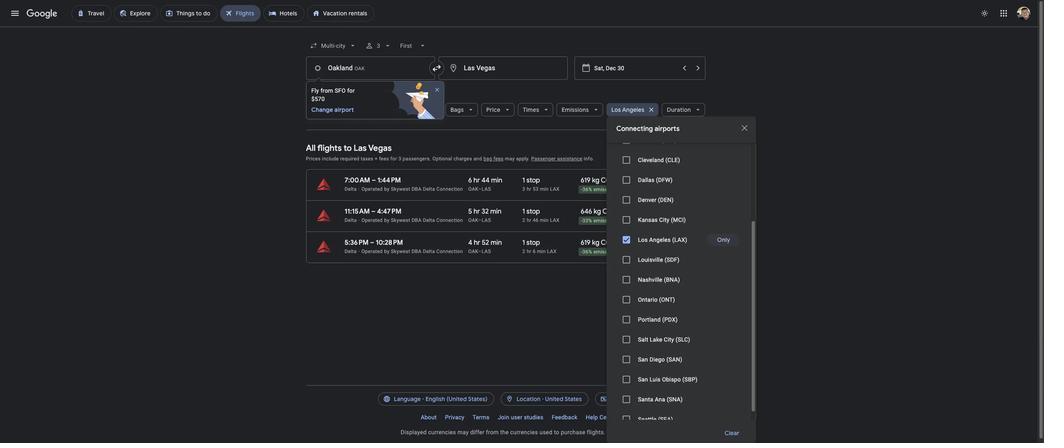 Task type: locate. For each thing, give the bounding box(es) containing it.
las inside 4 hr 52 min oak – las
[[482, 249, 491, 255]]

kg up 646 kg co on the top right of the page
[[592, 176, 600, 185]]

-
[[581, 187, 583, 193], [581, 218, 583, 224], [581, 249, 583, 255]]

hr inside 1 stop 2 hr 46 min lax
[[527, 218, 532, 224]]

5:36 pm – 10:28 pm
[[345, 239, 403, 247]]

skywest down arrival time: 1:44 pm. "text box" in the top of the page
[[391, 186, 410, 192]]

2 vertical spatial operated
[[362, 249, 383, 255]]

co for 619 kg co -36% emissions
[[601, 239, 612, 247]]

0 vertical spatial 1 stop flight. element
[[523, 176, 540, 186]]

3 inside 1 stop 3 hr 53 min lax
[[523, 186, 526, 192]]

619 for 4 hr 52 min
[[581, 239, 591, 247]]

flights
[[318, 143, 342, 154]]

1 vertical spatial only button
[[707, 230, 740, 250]]

skywest for 1:44 pm
[[391, 186, 410, 192]]

clear button
[[715, 424, 750, 444]]

kg inside 619 kg co 2 -36% emissions
[[592, 176, 600, 185]]

dba
[[412, 186, 422, 192], [412, 218, 422, 224], [412, 249, 422, 255]]

2 horizontal spatial 3
[[523, 186, 526, 192]]

angeles inside popup button
[[623, 106, 645, 114]]

1 operated from the top
[[362, 186, 383, 192]]

1 1 stop flight. element from the top
[[523, 176, 540, 186]]

angeles left (lax)
[[650, 237, 671, 243]]

states
[[565, 396, 582, 403]]

2 left 46
[[523, 218, 526, 224]]

3 oak from the top
[[469, 249, 479, 255]]

2
[[612, 179, 615, 186], [523, 218, 526, 224], [523, 249, 526, 255]]

1 emissions from the top
[[594, 187, 618, 193]]

los up connecting
[[612, 106, 621, 114]]

1 vertical spatial $1,795
[[679, 239, 699, 247]]

4 hr 52 min oak – las
[[469, 239, 502, 255]]

None field
[[306, 38, 360, 53], [397, 38, 430, 53], [306, 38, 360, 53], [397, 38, 430, 53]]

– down 32
[[479, 218, 482, 224]]

only for burbank (bur)
[[717, 137, 730, 144]]

0 vertical spatial san
[[638, 357, 648, 363]]

0 vertical spatial 36%
[[583, 187, 593, 193]]

1 las from the top
[[482, 186, 491, 192]]

1 inside 1 stop 2 hr 6 min lax
[[523, 239, 525, 247]]

2 connection from the top
[[437, 218, 463, 224]]

san left diego
[[638, 357, 648, 363]]

oak for 4
[[469, 249, 479, 255]]

hr left 53
[[527, 186, 532, 192]]

all for flights
[[306, 143, 316, 154]]

oak inside 4 hr 52 min oak – las
[[469, 249, 479, 255]]

3 skywest from the top
[[391, 249, 410, 255]]

co up 646 kg co on the top right of the page
[[601, 176, 612, 185]]

from inside fly from sfo for $570 change airport
[[321, 87, 333, 94]]

0 vertical spatial for
[[347, 87, 355, 94]]

2 up 646 kg co on the top right of the page
[[612, 179, 615, 186]]

min inside 5 hr 32 min oak – las
[[491, 208, 502, 216]]

5:36 pm
[[345, 239, 369, 247]]

2 vertical spatial las
[[482, 249, 491, 255]]

for down vegas
[[391, 156, 397, 162]]

1 $1,795 from the top
[[679, 208, 699, 216]]

 image down 7:00 am text box
[[359, 186, 360, 192]]

oak up the 5
[[469, 186, 479, 192]]

all inside all filters (1) button
[[322, 106, 329, 114]]

stop
[[527, 176, 540, 185], [527, 208, 540, 216], [527, 239, 540, 247]]

0 vertical spatial  image
[[359, 186, 360, 192]]

duration
[[667, 106, 691, 114]]

3 1 stop flight. element from the top
[[523, 239, 540, 248]]

operated down leaves oakland international airport at 11:15 am on saturday, december 30 and arrives at harry reid international airport at 4:47 pm on saturday, december 30. element
[[362, 218, 383, 224]]

1 stop flight. element for 5 hr 32 min
[[523, 208, 540, 217]]

1 vertical spatial  image
[[359, 218, 360, 224]]

dallas (dfw)
[[638, 177, 673, 184]]

0 vertical spatial skywest
[[391, 186, 410, 192]]

619 down assistance
[[581, 176, 591, 185]]

6 left '44' at the left top of page
[[469, 176, 472, 185]]

hr right 4
[[474, 239, 481, 247]]

2 skywest from the top
[[391, 218, 410, 224]]

las inside 5 hr 32 min oak – las
[[482, 218, 491, 224]]

46
[[533, 218, 539, 224]]

las inside 6 hr 44 min oak – las
[[482, 186, 491, 192]]

52
[[482, 239, 489, 247]]

operated by skywest dba delta connection down arrival time: 1:44 pm. "text box" in the top of the page
[[362, 186, 463, 192]]

0 vertical spatial to
[[344, 143, 352, 154]]

1 vertical spatial kg
[[594, 208, 601, 216]]

operated down leaves oakland international airport at 7:00 am on saturday, december 30 and arrives at harry reid international airport at 1:44 pm on saturday, december 30. element
[[362, 186, 383, 192]]

may left differ
[[458, 430, 469, 436]]

entire
[[676, 218, 689, 224]]

hr left 46
[[527, 218, 532, 224]]

0 vertical spatial from
[[321, 87, 333, 94]]

add flight
[[316, 89, 343, 97]]

0 horizontal spatial to
[[344, 143, 352, 154]]

– left arrival time: 1:44 pm. "text box" in the top of the page
[[372, 176, 376, 185]]

0 horizontal spatial angeles
[[623, 106, 645, 114]]

1 connection from the top
[[437, 186, 463, 192]]

min right 32
[[491, 208, 502, 216]]

purchase
[[561, 430, 586, 436]]

2 vertical spatial oak
[[469, 249, 479, 255]]

include
[[322, 156, 339, 162]]

2 619 from the top
[[581, 239, 591, 247]]

operated by skywest dba delta connection for 10:28 pm
[[362, 249, 463, 255]]

1 horizontal spatial angeles
[[650, 237, 671, 243]]

1 vertical spatial dba
[[412, 218, 422, 224]]

co for 646 kg co
[[603, 208, 613, 216]]

english (united states)
[[426, 396, 488, 403]]

0 vertical spatial operated by skywest dba delta connection
[[362, 186, 463, 192]]

1 only from the top
[[717, 137, 730, 144]]

2 vertical spatial 3
[[523, 186, 526, 192]]

1 vertical spatial las
[[482, 218, 491, 224]]

skywest down arrival time: 4:47 pm. text field
[[391, 218, 410, 224]]

0 horizontal spatial may
[[458, 430, 469, 436]]

0 horizontal spatial from
[[321, 87, 333, 94]]

all inside all flights to las vegas prices include required taxes + fees for 3 passengers. optional charges and bag fees may apply. passenger assistance
[[306, 143, 316, 154]]

2 vertical spatial 2
[[523, 249, 526, 255]]

0 vertical spatial angeles
[[623, 106, 645, 114]]

las down 52
[[482, 249, 491, 255]]

layover (1 of 1) is a 2 hr 6 min layover at los angeles international airport in los angeles. element
[[523, 248, 577, 255]]

las for 52
[[482, 249, 491, 255]]

2 vertical spatial by
[[384, 249, 390, 255]]

3 - from the top
[[581, 249, 583, 255]]

(sea)
[[659, 417, 674, 423]]

oak down the 5
[[469, 218, 479, 224]]

2 vertical spatial emissions
[[594, 249, 618, 255]]

1 vertical spatial co
[[603, 208, 613, 216]]

1 vertical spatial 2
[[523, 218, 526, 224]]

$1,795 for $1,795
[[679, 239, 699, 247]]

emissions down '-33% emissions'
[[594, 249, 618, 255]]

1 san from the top
[[638, 357, 648, 363]]

0 vertical spatial only button
[[707, 130, 740, 150]]

1 stop from the top
[[527, 176, 540, 185]]

kg inside 619 kg co -36% emissions
[[592, 239, 600, 247]]

1 vertical spatial 36%
[[583, 249, 593, 255]]

646 kg co
[[581, 208, 613, 216]]

1 for 5 hr 32 min
[[523, 208, 525, 216]]

1 stop flight. element for 6 hr 44 min
[[523, 176, 540, 186]]

Departure time: 5:36 PM. text field
[[345, 239, 369, 247]]

min right '44' at the left top of page
[[491, 176, 503, 185]]

lax inside 1 stop 2 hr 6 min lax
[[547, 249, 557, 255]]

to inside all flights to las vegas prices include required taxes + fees for 3 passengers. optional charges and bag fees may apply. passenger assistance
[[344, 143, 352, 154]]

learn
[[607, 430, 622, 436]]

by down arrival time: 1:44 pm. "text box" in the top of the page
[[384, 186, 390, 192]]

1 vertical spatial operated by skywest dba delta connection
[[362, 218, 463, 224]]

1 vertical spatial oak
[[469, 218, 479, 224]]

by down arrival time: 10:28 pm. text box
[[384, 249, 390, 255]]

by for 1:44 pm
[[384, 186, 390, 192]]

help center link
[[582, 411, 622, 425]]

1 vertical spatial lax
[[550, 218, 560, 224]]

– down the total duration 4 hr 52 min. "element"
[[479, 249, 482, 255]]

1 by from the top
[[384, 186, 390, 192]]

operated by skywest dba delta connection down arrival time: 4:47 pm. text field
[[362, 218, 463, 224]]

1 vertical spatial 6
[[533, 249, 536, 255]]

lax inside 1 stop 2 hr 46 min lax
[[550, 218, 560, 224]]

3 operated by skywest dba delta connection from the top
[[362, 249, 463, 255]]

1 1 from the top
[[523, 176, 525, 185]]

None text field
[[306, 57, 435, 80], [439, 57, 568, 80], [306, 57, 435, 80], [439, 57, 568, 80]]

2 down the total duration 4 hr 52 min. "element"
[[523, 249, 526, 255]]

3 connection from the top
[[437, 249, 463, 255]]

- up 646
[[581, 187, 583, 193]]

min right 52
[[491, 239, 502, 247]]

–
[[372, 176, 376, 185], [479, 186, 482, 192], [372, 208, 376, 216], [479, 218, 482, 224], [370, 239, 374, 247], [479, 249, 482, 255]]

0 horizontal spatial 6
[[469, 176, 472, 185]]

stop inside 1 stop 3 hr 53 min lax
[[527, 176, 540, 185]]

2 only from the top
[[717, 236, 730, 244]]

fees right the 'bag'
[[494, 156, 504, 162]]

min right 46
[[540, 218, 549, 224]]

0 vertical spatial -
[[581, 187, 583, 193]]

connection down optional
[[437, 186, 463, 192]]

min inside 6 hr 44 min oak – las
[[491, 176, 503, 185]]

36% down 33%
[[583, 249, 593, 255]]

all for filters
[[322, 106, 329, 114]]

2 dba from the top
[[412, 218, 422, 224]]

1 vertical spatial for
[[391, 156, 397, 162]]

kg up '-33% emissions'
[[594, 208, 601, 216]]

36% inside 619 kg co -36% emissions
[[583, 249, 593, 255]]

kansas city (mci)
[[638, 217, 686, 224]]

1 vertical spatial los
[[638, 237, 648, 243]]

co up '-33% emissions'
[[603, 208, 613, 216]]

connection for 4
[[437, 249, 463, 255]]

los down kansas
[[638, 237, 648, 243]]

1 stop 3 hr 53 min lax
[[523, 176, 560, 192]]

2 vertical spatial lax
[[547, 249, 557, 255]]

2 vertical spatial  image
[[359, 249, 360, 255]]

las down '44' at the left top of page
[[482, 186, 491, 192]]

flights.
[[587, 430, 606, 436]]

airlines button
[[402, 100, 442, 120]]

3  image from the top
[[359, 249, 360, 255]]

1 36% from the top
[[583, 187, 593, 193]]

kansas
[[638, 217, 658, 224]]

currency
[[611, 396, 637, 403]]

passenger assistance button
[[531, 156, 583, 162]]

11:15 am – 4:47 pm
[[345, 208, 402, 216]]

3 1 from the top
[[523, 239, 525, 247]]

2 36% from the top
[[583, 249, 593, 255]]

by for 4:47 pm
[[384, 218, 390, 224]]

619 inside 619 kg co 2 -36% emissions
[[581, 176, 591, 185]]

all up the prices
[[306, 143, 316, 154]]

layover (1 of 1) is a 2 hr 46 min layover at los angeles international airport in los angeles. element
[[523, 217, 577, 224]]

may inside all flights to las vegas prices include required taxes + fees for 3 passengers. optional charges and bag fees may apply. passenger assistance
[[505, 156, 515, 162]]

2 1 stop flight. element from the top
[[523, 208, 540, 217]]

1 horizontal spatial all
[[322, 106, 329, 114]]

3 emissions from the top
[[594, 249, 618, 255]]

1 vertical spatial operated
[[362, 218, 383, 224]]

emissions inside 619 kg co -36% emissions
[[594, 249, 618, 255]]

0 vertical spatial oak
[[469, 186, 479, 192]]

lax right 46
[[550, 218, 560, 224]]

$1,795 down trip
[[679, 239, 699, 247]]

los for los angeles
[[612, 106, 621, 114]]

hr left '44' at the left top of page
[[474, 176, 480, 185]]

by down arrival time: 4:47 pm. text field
[[384, 218, 390, 224]]

operated by skywest dba delta connection for 4:47 pm
[[362, 218, 463, 224]]

lax for 6 hr 44 min
[[550, 186, 560, 192]]

2 inside 619 kg co 2 -36% emissions
[[612, 179, 615, 186]]

– down '44' at the left top of page
[[479, 186, 482, 192]]

1 down apply.
[[523, 176, 525, 185]]

for inside fly from sfo for $570 change airport
[[347, 87, 355, 94]]

denver
[[638, 197, 657, 204]]

los inside popup button
[[612, 106, 621, 114]]

1  image from the top
[[359, 186, 360, 192]]

None search field
[[306, 32, 757, 444]]

united states
[[546, 396, 582, 403]]

0 vertical spatial 2
[[612, 179, 615, 186]]

1 vertical spatial 1
[[523, 208, 525, 216]]

1 vertical spatial 1 stop flight. element
[[523, 208, 540, 217]]

0 vertical spatial 1
[[523, 176, 525, 185]]

operated down 5:36 pm – 10:28 pm
[[362, 249, 383, 255]]

1 only button from the top
[[707, 130, 740, 150]]

santa
[[638, 397, 654, 403]]

1 - from the top
[[581, 187, 583, 193]]

3 dba from the top
[[412, 249, 422, 255]]

oak inside 5 hr 32 min oak – las
[[469, 218, 479, 224]]

1 up layover (1 of 1) is a 2 hr 6 min layover at los angeles international airport in los angeles. element
[[523, 239, 525, 247]]

0 vertical spatial lax
[[550, 186, 560, 192]]

1 horizontal spatial to
[[554, 430, 560, 436]]

1 stop flight. element down 46
[[523, 239, 540, 248]]

for right sfo
[[347, 87, 355, 94]]

1 inside 1 stop 2 hr 46 min lax
[[523, 208, 525, 216]]

may left apply.
[[505, 156, 515, 162]]

1 horizontal spatial 6
[[533, 249, 536, 255]]

min right 53
[[540, 186, 549, 192]]

2 inside 1 stop 2 hr 46 min lax
[[523, 218, 526, 224]]

1 horizontal spatial los
[[638, 237, 648, 243]]

1 horizontal spatial currencies
[[510, 430, 538, 436]]

0 horizontal spatial for
[[347, 87, 355, 94]]

stop up layover (1 of 1) is a 2 hr 6 min layover at los angeles international airport in los angeles. element
[[527, 239, 540, 247]]

1 stop flight. element for 4 hr 52 min
[[523, 239, 540, 248]]

(bna)
[[664, 277, 680, 283]]

2 san from the top
[[638, 377, 648, 383]]

sfo
[[335, 87, 346, 94]]

3 las from the top
[[482, 249, 491, 255]]

36% up 646
[[583, 187, 593, 193]]

swap origin and destination. image
[[432, 63, 442, 73]]

stop inside 1 stop 2 hr 46 min lax
[[527, 208, 540, 216]]

1 skywest from the top
[[391, 186, 410, 192]]

kg down '-33% emissions'
[[592, 239, 600, 247]]

las down 32
[[482, 218, 491, 224]]

- down 33%
[[581, 249, 583, 255]]

emissions
[[594, 187, 618, 193], [594, 218, 618, 224], [594, 249, 618, 255]]

1 horizontal spatial for
[[391, 156, 397, 162]]

2 stop from the top
[[527, 208, 540, 216]]

oak inside 6 hr 44 min oak – las
[[469, 186, 479, 192]]

1 vertical spatial 619
[[581, 239, 591, 247]]

hr
[[474, 176, 480, 185], [527, 186, 532, 192], [474, 208, 480, 216], [527, 218, 532, 224], [474, 239, 481, 247], [527, 249, 532, 255]]

hr inside 1 stop 3 hr 53 min lax
[[527, 186, 532, 192]]

co for 619 kg co 2 -36% emissions
[[601, 176, 612, 185]]

lax
[[550, 186, 560, 192], [550, 218, 560, 224], [547, 249, 557, 255]]

$1,795 for $1,795 entire trip
[[679, 208, 699, 216]]

1 vertical spatial may
[[458, 430, 469, 436]]

main menu image
[[10, 8, 20, 18]]

currencies down join user studies link
[[510, 430, 538, 436]]

stop up 46
[[527, 208, 540, 216]]

0 vertical spatial by
[[384, 186, 390, 192]]

Arrival time: 1:44 PM. text field
[[378, 176, 401, 185]]

2 by from the top
[[384, 218, 390, 224]]

los angeles (lax)
[[638, 237, 688, 243]]

1 operated by skywest dba delta connection from the top
[[362, 186, 463, 192]]

0 vertical spatial kg
[[592, 176, 600, 185]]

only
[[717, 137, 730, 144], [717, 236, 730, 244]]

3 operated from the top
[[362, 249, 383, 255]]

stop up 53
[[527, 176, 540, 185]]

to up required
[[344, 143, 352, 154]]

2 $1,795 from the top
[[679, 239, 699, 247]]

1 horizontal spatial fees
[[494, 156, 504, 162]]

0 vertical spatial los
[[612, 106, 621, 114]]

city right lake
[[664, 337, 675, 343]]

min down 46
[[537, 249, 546, 255]]

2 fees from the left
[[494, 156, 504, 162]]

angeles up connecting
[[623, 106, 645, 114]]

1 inside 1 stop 3 hr 53 min lax
[[523, 176, 525, 185]]

connecting airports
[[617, 125, 680, 133]]

2 for 619
[[523, 249, 526, 255]]

kg for 646 kg co
[[594, 208, 601, 216]]

leaves oakland international airport at 7:00 am on saturday, december 30 and arrives at harry reid international airport at 1:44 pm on saturday, december 30. element
[[345, 176, 401, 185]]

6 down 46
[[533, 249, 536, 255]]

0 horizontal spatial 3
[[377, 42, 380, 49]]

2 las from the top
[[482, 218, 491, 224]]

emissions up 646 kg co on the top right of the page
[[594, 187, 618, 193]]

1 619 from the top
[[581, 176, 591, 185]]

2 only button from the top
[[707, 230, 740, 250]]

currencies down privacy
[[428, 430, 456, 436]]

studies
[[524, 415, 544, 421]]

 image down 5:36 pm text field
[[359, 249, 360, 255]]

0 vertical spatial dba
[[412, 186, 422, 192]]

salt lake city (slc)
[[638, 337, 691, 343]]

1 vertical spatial connection
[[437, 218, 463, 224]]

operated for 7:00 am
[[362, 186, 383, 192]]

operated by skywest dba delta connection down arrival time: 10:28 pm. text box
[[362, 249, 463, 255]]

2 oak from the top
[[469, 218, 479, 224]]

1 dba from the top
[[412, 186, 422, 192]]

skywest down arrival time: 10:28 pm. text box
[[391, 249, 410, 255]]

0 vertical spatial all
[[322, 106, 329, 114]]

lax inside 1 stop 3 hr 53 min lax
[[550, 186, 560, 192]]

1 vertical spatial san
[[638, 377, 648, 383]]

- down 646
[[581, 218, 583, 224]]

2 vertical spatial connection
[[437, 249, 463, 255]]

1
[[523, 176, 525, 185], [523, 208, 525, 216], [523, 239, 525, 247]]

ana
[[655, 397, 666, 403]]

ontario (ont)
[[638, 297, 676, 303]]

emissions
[[562, 106, 589, 114]]

3 by from the top
[[384, 249, 390, 255]]

0 horizontal spatial los
[[612, 106, 621, 114]]

to
[[344, 143, 352, 154], [554, 430, 560, 436]]

– inside 5 hr 32 min oak – las
[[479, 218, 482, 224]]

2 currencies from the left
[[510, 430, 538, 436]]

2 vertical spatial 1 stop flight. element
[[523, 239, 540, 248]]

hr inside 5 hr 32 min oak – las
[[474, 208, 480, 216]]

co down '-33% emissions'
[[601, 239, 612, 247]]

all flights to las vegas prices include required taxes + fees for 3 passengers. optional charges and bag fees may apply. passenger assistance
[[306, 143, 583, 162]]

nashville
[[638, 277, 663, 283]]

1 oak from the top
[[469, 186, 479, 192]]

emissions down 646 kg co on the top right of the page
[[594, 218, 618, 224]]

2 1 from the top
[[523, 208, 525, 216]]

10:28 pm
[[376, 239, 403, 247]]

total duration 6 hr 44 min. element
[[469, 176, 523, 186]]

1 vertical spatial skywest
[[391, 218, 410, 224]]

feedback
[[552, 415, 578, 421]]

2 operated from the top
[[362, 218, 383, 224]]

0 vertical spatial operated
[[362, 186, 383, 192]]

0 vertical spatial las
[[482, 186, 491, 192]]

total duration 5 hr 32 min. element
[[469, 208, 523, 217]]

5
[[469, 208, 472, 216]]

duration button
[[662, 100, 706, 120]]

portland (pdx)
[[638, 317, 678, 323]]

619 inside 619 kg co -36% emissions
[[581, 239, 591, 247]]

(1)
[[348, 106, 354, 114]]

help
[[586, 415, 598, 421]]

san left luis
[[638, 377, 648, 383]]

fees right +
[[379, 156, 389, 162]]

stop for 5 hr 32 min
[[527, 208, 540, 216]]

1 vertical spatial from
[[486, 430, 499, 436]]

2 vertical spatial stop
[[527, 239, 540, 247]]

0 horizontal spatial fees
[[379, 156, 389, 162]]

0 horizontal spatial all
[[306, 143, 316, 154]]

operated by skywest dba delta connection for 1:44 pm
[[362, 186, 463, 192]]

co inside 619 kg co -36% emissions
[[601, 239, 612, 247]]

salt
[[638, 337, 649, 343]]

1 vertical spatial by
[[384, 218, 390, 224]]

city left (mci)
[[660, 217, 670, 224]]

1 stop flight. element up 46
[[523, 208, 540, 217]]

2 vertical spatial skywest
[[391, 249, 410, 255]]

1 for 6 hr 44 min
[[523, 176, 525, 185]]

san for san luis obispo (sbp)
[[638, 377, 648, 383]]

2 vertical spatial operated by skywest dba delta connection
[[362, 249, 463, 255]]

dba for 1:44 pm
[[412, 186, 422, 192]]

lax right 53
[[550, 186, 560, 192]]

3 stop from the top
[[527, 239, 540, 247]]

0 vertical spatial 619
[[581, 176, 591, 185]]

0 horizontal spatial currencies
[[428, 430, 456, 436]]

6 inside 1 stop 2 hr 6 min lax
[[533, 249, 536, 255]]

connection for 5
[[437, 218, 463, 224]]

louisville (sdf)
[[638, 257, 680, 263]]

oak down 4
[[469, 249, 479, 255]]

3 inside all flights to las vegas prices include required taxes + fees for 3 passengers. optional charges and bag fees may apply. passenger assistance
[[399, 156, 402, 162]]

2 vertical spatial dba
[[412, 249, 422, 255]]

$1,795 up trip
[[679, 208, 699, 216]]

hr down layover (1 of 1) is a 2 hr 46 min layover at los angeles international airport in los angeles. element
[[527, 249, 532, 255]]

optional
[[433, 156, 452, 162]]

1 vertical spatial stop
[[527, 208, 540, 216]]

1 stop flight. element
[[523, 176, 540, 186], [523, 208, 540, 217], [523, 239, 540, 248]]

san for san diego (san)
[[638, 357, 648, 363]]

1 vertical spatial -
[[581, 218, 583, 224]]

1 stop flight. element up 53
[[523, 176, 540, 186]]

min inside 1 stop 3 hr 53 min lax
[[540, 186, 549, 192]]

min inside 4 hr 52 min oak – las
[[491, 239, 502, 247]]

2 operated by skywest dba delta connection from the top
[[362, 218, 463, 224]]

2 inside 1 stop 2 hr 6 min lax
[[523, 249, 526, 255]]

about link
[[417, 411, 441, 425]]

2 vertical spatial co
[[601, 239, 612, 247]]

skywest for 4:47 pm
[[391, 218, 410, 224]]

connection left 5 hr 32 min oak – las
[[437, 218, 463, 224]]

2  image from the top
[[359, 218, 360, 224]]

1 up layover (1 of 1) is a 2 hr 46 min layover at los angeles international airport in los angeles. element
[[523, 208, 525, 216]]

– inside 6 hr 44 min oak – las
[[479, 186, 482, 192]]

leaves oakland international airport at 11:15 am on saturday, december 30 and arrives at harry reid international airport at 4:47 pm on saturday, december 30. element
[[345, 208, 402, 216]]

2 vertical spatial -
[[581, 249, 583, 255]]

lax for 5 hr 32 min
[[550, 218, 560, 224]]

hr inside 1 stop 2 hr 6 min lax
[[527, 249, 532, 255]]

connection
[[437, 186, 463, 192], [437, 218, 463, 224], [437, 249, 463, 255]]

 image
[[359, 186, 360, 192], [359, 218, 360, 224], [359, 249, 360, 255]]

to right used at bottom right
[[554, 430, 560, 436]]

0 vertical spatial emissions
[[594, 187, 618, 193]]

0 vertical spatial connection
[[437, 186, 463, 192]]

1795 US dollars text field
[[679, 239, 699, 247]]

hr right the 5
[[474, 208, 480, 216]]

connection left 4 hr 52 min oak – las
[[437, 249, 463, 255]]

1 vertical spatial 3
[[399, 156, 402, 162]]

1 vertical spatial emissions
[[594, 218, 618, 224]]

all left the filters
[[322, 106, 329, 114]]

stop inside 1 stop 2 hr 6 min lax
[[527, 239, 540, 247]]

 image down departure time: 11:15 am. text box
[[359, 218, 360, 224]]

33%
[[583, 218, 593, 224]]

1 horizontal spatial 3
[[399, 156, 402, 162]]

lax down layover (1 of 1) is a 2 hr 46 min layover at los angeles international airport in los angeles. element
[[547, 249, 557, 255]]

1 vertical spatial angeles
[[650, 237, 671, 243]]

san
[[638, 357, 648, 363], [638, 377, 648, 383]]

1 vertical spatial only
[[717, 236, 730, 244]]

$1,795 inside $1,795 entire trip
[[679, 208, 699, 216]]

0 vertical spatial only
[[717, 137, 730, 144]]

dba for 4:47 pm
[[412, 218, 422, 224]]

co inside 619 kg co 2 -36% emissions
[[601, 176, 612, 185]]

kg for 619 kg co 2 -36% emissions
[[592, 176, 600, 185]]

0 vertical spatial 3
[[377, 42, 380, 49]]

619 down 33%
[[581, 239, 591, 247]]

los angeles button
[[607, 100, 659, 120]]



Task type: vqa. For each thing, say whether or not it's contained in the screenshot.
???? related to Thu, Nov 30 element
no



Task type: describe. For each thing, give the bounding box(es) containing it.
join
[[498, 415, 510, 421]]

44
[[482, 176, 490, 185]]

las for 32
[[482, 218, 491, 224]]

times
[[523, 106, 540, 114]]

operated for 5:36 pm
[[362, 249, 383, 255]]

cleveland
[[638, 157, 664, 164]]

619 kg co 2 -36% emissions
[[581, 176, 618, 193]]

0 vertical spatial city
[[660, 217, 670, 224]]

passenger
[[531, 156, 556, 162]]

states)
[[468, 396, 488, 403]]

learn more link
[[607, 430, 638, 436]]

bag
[[484, 156, 492, 162]]

Departure time: 11:15 AM. text field
[[345, 208, 370, 216]]

min inside 1 stop 2 hr 46 min lax
[[540, 218, 549, 224]]

angeles for los angeles (lax)
[[650, 237, 671, 243]]

Arrival time: 4:47 PM. text field
[[377, 208, 402, 216]]

angeles for los angeles
[[623, 106, 645, 114]]

los angeles
[[612, 106, 645, 114]]

(sbp)
[[683, 377, 698, 383]]

for inside all flights to las vegas prices include required taxes + fees for 3 passengers. optional charges and bag fees may apply. passenger assistance
[[391, 156, 397, 162]]

lake
[[650, 337, 663, 343]]

hr inside 4 hr 52 min oak – las
[[474, 239, 481, 247]]

bags
[[451, 106, 464, 114]]

1 horizontal spatial from
[[486, 430, 499, 436]]

Departure text field
[[595, 57, 677, 80]]

san diego (san)
[[638, 357, 683, 363]]

filters
[[330, 106, 346, 114]]

(bur)
[[662, 137, 677, 144]]

Arrival time: 10:28 PM. text field
[[376, 239, 403, 247]]

connecting
[[617, 125, 653, 133]]

english
[[426, 396, 445, 403]]

 image for 7:00 am
[[359, 186, 360, 192]]

seattle
[[638, 417, 657, 423]]

los for los angeles (lax)
[[638, 237, 648, 243]]

taxes
[[361, 156, 374, 162]]

leaves oakland international airport at 5:36 pm on saturday, december 30 and arrives at harry reid international airport at 10:28 pm on saturday, december 30. element
[[345, 239, 403, 247]]

(cle)
[[666, 157, 681, 164]]

oak for 6
[[469, 186, 479, 192]]

– inside 4 hr 52 min oak – las
[[479, 249, 482, 255]]

– right 5:36 pm
[[370, 239, 374, 247]]

1 vertical spatial city
[[664, 337, 675, 343]]

1 stop 2 hr 6 min lax
[[523, 239, 557, 255]]

change
[[312, 106, 333, 114]]

las
[[354, 143, 367, 154]]

all filters (1) button
[[306, 100, 361, 120]]

clear
[[725, 430, 740, 437]]

emissions button
[[557, 100, 603, 120]]

close image
[[434, 87, 441, 93]]

burbank (bur)
[[638, 137, 677, 144]]

6 inside 6 hr 44 min oak – las
[[469, 176, 472, 185]]

lax for 4 hr 52 min
[[547, 249, 557, 255]]

required
[[340, 156, 360, 162]]

fly
[[312, 87, 319, 94]]

airport
[[335, 106, 354, 114]]

- inside 619 kg co 2 -36% emissions
[[581, 187, 583, 193]]

assistance
[[557, 156, 583, 162]]

Departure time: 7:00 AM. text field
[[345, 176, 370, 185]]

operated for 11:15 am
[[362, 218, 383, 224]]

close dialog image
[[740, 123, 750, 133]]

luis
[[650, 377, 661, 383]]

kg for 619 kg co -36% emissions
[[592, 239, 600, 247]]

emissions inside 619 kg co 2 -36% emissions
[[594, 187, 618, 193]]

(sdf)
[[665, 257, 680, 263]]

(pdx)
[[663, 317, 678, 323]]

loading results progress bar
[[0, 27, 1039, 28]]

layover (1 of 1) is a 3 hr 53 min layover at los angeles international airport in los angeles. element
[[523, 186, 577, 193]]

burbank
[[638, 137, 660, 144]]

$570
[[312, 96, 325, 102]]

feedback link
[[548, 411, 582, 425]]

7:00 am – 1:44 pm
[[345, 176, 401, 185]]

4:47 pm
[[377, 208, 402, 216]]

- inside 619 kg co -36% emissions
[[581, 249, 583, 255]]

2 for 646
[[523, 218, 526, 224]]

only button for burbank (bur)
[[707, 130, 740, 150]]

san luis obispo (sbp)
[[638, 377, 698, 383]]

privacy
[[445, 415, 465, 421]]

dallas
[[638, 177, 655, 184]]

bags button
[[446, 100, 478, 120]]

 image for 5:36 pm
[[359, 249, 360, 255]]

32
[[482, 208, 489, 216]]

53
[[533, 186, 539, 192]]

ontario
[[638, 297, 658, 303]]

change appearance image
[[975, 3, 995, 23]]

airlines
[[407, 106, 428, 114]]

diego
[[650, 357, 665, 363]]

language
[[394, 396, 421, 403]]

619 for 6 hr 44 min
[[581, 176, 591, 185]]

bag fees button
[[484, 156, 504, 162]]

displayed currencies may differ from the currencies used to purchase flights. learn more
[[401, 430, 638, 436]]

-33% emissions
[[581, 218, 618, 224]]

by for 10:28 pm
[[384, 249, 390, 255]]

las for 44
[[482, 186, 491, 192]]

11:15 am
[[345, 208, 370, 216]]

3 button
[[362, 36, 395, 56]]

(dfw)
[[656, 177, 673, 184]]

dba for 10:28 pm
[[412, 249, 422, 255]]

(san)
[[667, 357, 683, 363]]

denver (den)
[[638, 197, 674, 204]]

join user studies
[[498, 415, 544, 421]]

4
[[469, 239, 473, 247]]

only button for los angeles (lax)
[[707, 230, 740, 250]]

louisville
[[638, 257, 663, 263]]

 image for 11:15 am
[[359, 218, 360, 224]]

terms
[[473, 415, 490, 421]]

connection for 6
[[437, 186, 463, 192]]

differ
[[471, 430, 485, 436]]

passengers.
[[403, 156, 431, 162]]

united
[[546, 396, 564, 403]]

1 stop 2 hr 46 min lax
[[523, 208, 560, 224]]

oak for 5
[[469, 218, 479, 224]]

1 fees from the left
[[379, 156, 389, 162]]

skywest for 10:28 pm
[[391, 249, 410, 255]]

min inside 1 stop 2 hr 6 min lax
[[537, 249, 546, 255]]

stop for 6 hr 44 min
[[527, 176, 540, 185]]

2 emissions from the top
[[594, 218, 618, 224]]

2 - from the top
[[581, 218, 583, 224]]

1 currencies from the left
[[428, 430, 456, 436]]

646
[[581, 208, 593, 216]]

hr inside 6 hr 44 min oak – las
[[474, 176, 480, 185]]

total duration 4 hr 52 min. element
[[469, 239, 523, 248]]

3 inside popup button
[[377, 42, 380, 49]]

apply.
[[516, 156, 530, 162]]

stop for 4 hr 52 min
[[527, 239, 540, 247]]

– left the 4:47 pm
[[372, 208, 376, 216]]

usd
[[642, 396, 654, 403]]

more
[[624, 430, 638, 436]]

only for los angeles (lax)
[[717, 236, 730, 244]]

add
[[316, 89, 327, 97]]

obispo
[[663, 377, 681, 383]]

portland
[[638, 317, 661, 323]]

none search field containing connecting airports
[[306, 32, 757, 444]]

times button
[[518, 100, 554, 120]]

1 for 4 hr 52 min
[[523, 239, 525, 247]]

(mci)
[[671, 217, 686, 224]]

$1,795 entire trip
[[676, 208, 699, 224]]

7:00 am
[[345, 176, 370, 185]]

36% inside 619 kg co 2 -36% emissions
[[583, 187, 593, 193]]



